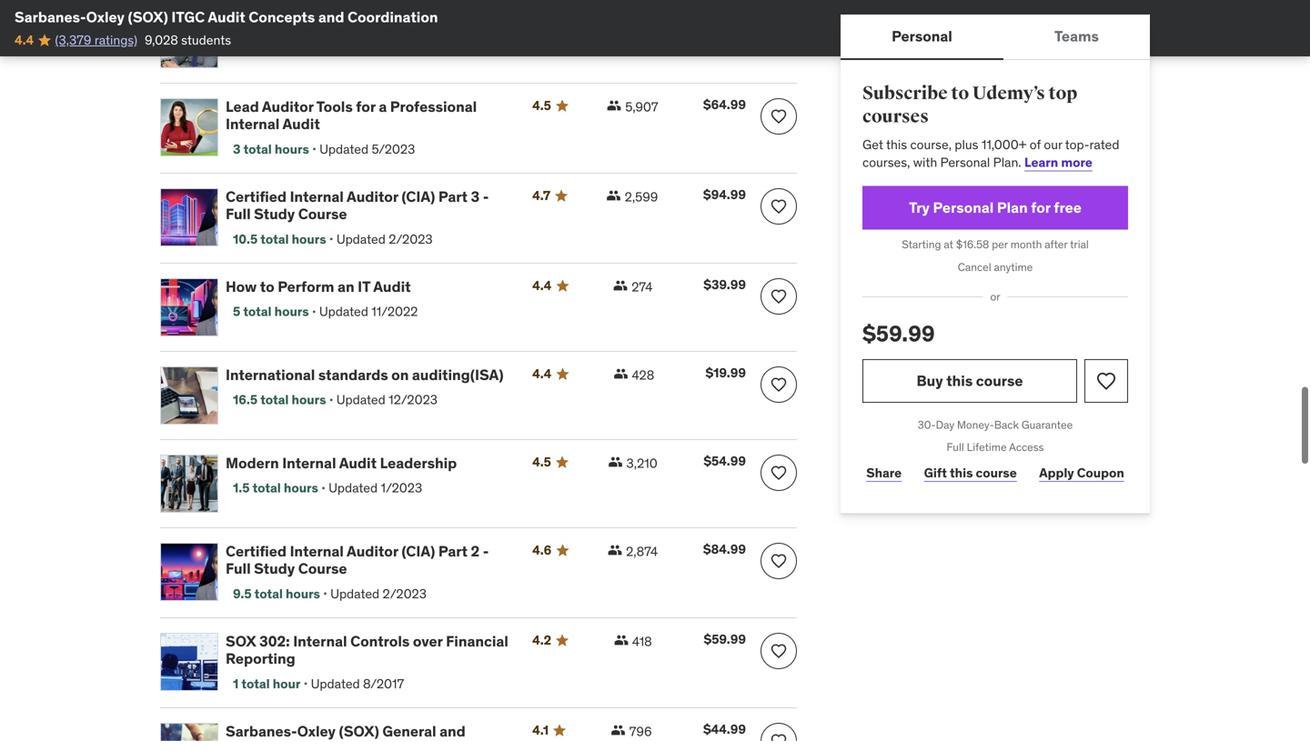 Task type: describe. For each thing, give the bounding box(es) containing it.
cancel
[[958, 260, 991, 274]]

4.4 for international standards on auditing(isa)
[[532, 366, 552, 382]]

10.5 total hours
[[233, 231, 326, 247]]

hours for how to perform an it audit
[[274, 304, 309, 320]]

302:
[[259, 632, 290, 651]]

internal up 1.5 total hours
[[282, 454, 336, 473]]

lead auditor tools for a professional internal audit
[[226, 97, 477, 134]]

0 vertical spatial 3
[[233, 141, 241, 157]]

16.5 total hours
[[233, 392, 326, 408]]

udemy's
[[973, 82, 1045, 105]]

reporting
[[226, 650, 295, 668]]

1 vertical spatial wishlist image
[[1095, 370, 1117, 392]]

how
[[226, 278, 257, 296]]

1 vertical spatial $59.99
[[704, 631, 746, 648]]

xsmall image for modern internal audit leadership
[[608, 455, 623, 469]]

4.6
[[532, 542, 552, 559]]

gift
[[924, 465, 947, 481]]

4.4 for how to perform an it audit
[[532, 278, 552, 294]]

more
[[1061, 154, 1093, 171]]

apply coupon
[[1039, 465, 1124, 481]]

general
[[383, 722, 436, 741]]

for for lead auditor tools for a professional internal audit
[[356, 97, 376, 116]]

audit up 11/2022
[[373, 278, 411, 296]]

$64.99
[[703, 96, 746, 113]]

2 vertical spatial personal
[[933, 198, 994, 217]]

month
[[1011, 237, 1042, 252]]

0 vertical spatial a
[[327, 9, 336, 28]]

11/2022
[[371, 304, 418, 320]]

part for 3
[[438, 187, 468, 206]]

sarbanes-oxley (sox) general and applications controls
[[226, 722, 466, 742]]

10.5
[[233, 231, 258, 247]]

rated
[[1090, 136, 1120, 153]]

back
[[994, 418, 1019, 432]]

gift this course
[[924, 465, 1017, 481]]

share button
[[863, 455, 906, 492]]

this for get
[[886, 136, 907, 153]]

1
[[233, 676, 239, 692]]

lifetime
[[967, 441, 1007, 455]]

buy this course button
[[863, 359, 1077, 403]]

sox 302: internal controls over financial reporting link
[[226, 632, 511, 668]]

updated down modern internal audit leadership
[[329, 480, 378, 497]]

course,
[[910, 136, 952, 153]]

certified for certified internal auditor (cia) part 2 - full study course
[[226, 542, 287, 561]]

16.5
[[233, 392, 258, 408]]

0 horizontal spatial and
[[318, 8, 344, 26]]

total for lead auditor tools for a professional internal audit
[[243, 141, 272, 157]]

updated for professional
[[319, 141, 369, 157]]

to for how
[[260, 278, 274, 296]]

(cia) for 2
[[402, 542, 435, 561]]

$19.99
[[706, 365, 746, 381]]

xsmall image for certified internal auditor (cia) part 2 - full study course
[[608, 543, 622, 558]]

coordination
[[348, 8, 438, 26]]

audit up updated 1/2023
[[339, 454, 377, 473]]

coupon
[[1077, 465, 1124, 481]]

3,210
[[626, 455, 658, 472]]

course for certified internal auditor (cia) part 3 - full study course
[[298, 205, 347, 224]]

wishlist image for how to perform an it audit
[[770, 288, 788, 306]]

5,907
[[625, 99, 658, 115]]

auditor for certified internal auditor (cia) part 3 - full study course
[[347, 187, 398, 206]]

6 wishlist image from the top
[[770, 732, 788, 742]]

internal left audit:
[[226, 9, 280, 28]]

certified internal auditor (cia) part 2 - full study course link
[[226, 542, 511, 578]]

total for certified internal auditor (cia) part 2 - full study course
[[254, 586, 283, 602]]

hours for international standards on auditing(isa)
[[292, 392, 326, 408]]

our
[[1044, 136, 1062, 153]]

xsmall image for international standards on auditing(isa)
[[614, 367, 628, 381]]

modern internal audit leadership link
[[226, 454, 511, 473]]

30-
[[918, 418, 936, 432]]

top-
[[1065, 136, 1090, 153]]

updated 8/2017
[[311, 676, 404, 692]]

9,028
[[145, 32, 178, 48]]

leadership
[[380, 454, 457, 473]]

part for 2
[[438, 542, 468, 561]]

total for sox 302: internal controls over financial reporting
[[241, 676, 270, 692]]

internal audit: a guide for management
[[226, 9, 497, 28]]

xsmall image for certified internal auditor (cia) part 3 - full study course
[[607, 188, 621, 203]]

courses,
[[863, 154, 910, 171]]

for for try personal plan for free
[[1031, 198, 1051, 217]]

hours for certified internal auditor (cia) part 2 - full study course
[[286, 586, 320, 602]]

personal inside get this course, plus 11,000+ of our top-rated courses, with personal plan.
[[941, 154, 990, 171]]

study for certified internal auditor (cia) part 3 - full study course
[[254, 205, 295, 224]]

sarbanes-oxley (sox) itgc audit concepts and coordination
[[15, 8, 438, 26]]

international standards on auditing(isa) link
[[226, 366, 511, 384]]

total for international standards on auditing(isa)
[[260, 392, 289, 408]]

guarantee
[[1022, 418, 1073, 432]]

personal button
[[841, 15, 1004, 58]]

of
[[1030, 136, 1041, 153]]

9,028 students
[[145, 32, 231, 48]]

plan
[[997, 198, 1028, 217]]

updated 12/2023
[[336, 392, 438, 408]]

controls inside sox 302: internal controls over financial reporting
[[350, 632, 410, 651]]

updated for audit
[[319, 304, 368, 320]]

5 total hours
[[233, 304, 309, 320]]

course for certified internal auditor (cia) part 2 - full study course
[[298, 560, 347, 578]]

trial
[[1070, 237, 1089, 252]]

or
[[990, 290, 1000, 304]]

sox
[[226, 632, 256, 651]]

$39.99
[[704, 277, 746, 293]]

hour
[[273, 676, 301, 692]]

1/2023
[[381, 480, 422, 497]]

internal inside sox 302: internal controls over financial reporting
[[293, 632, 347, 651]]

lead auditor tools for a professional internal audit link
[[226, 97, 511, 134]]

2/2023 for 3
[[389, 231, 433, 247]]

wishlist image for financial
[[770, 642, 788, 661]]

$16.58
[[956, 237, 989, 252]]

11,000+
[[982, 136, 1027, 153]]

xsmall image for sox 302: internal controls over financial reporting
[[614, 633, 629, 648]]

auditing(isa)
[[412, 366, 504, 384]]

free
[[1054, 198, 1082, 217]]

internal inside lead auditor tools for a professional internal audit
[[226, 115, 280, 134]]

12/2023
[[389, 392, 438, 408]]

274
[[632, 279, 653, 295]]

tools
[[316, 97, 353, 116]]

day
[[936, 418, 955, 432]]

auditor for certified internal auditor (cia) part 2 - full study course
[[347, 542, 398, 561]]

access
[[1009, 441, 1044, 455]]

sarbanes- for sarbanes-oxley (sox) general and applications controls
[[226, 722, 297, 741]]

$54.99
[[704, 453, 746, 469]]

internal inside the certified internal auditor (cia) part 2 - full study course
[[290, 542, 344, 561]]

auditor inside lead auditor tools for a professional internal audit
[[262, 97, 314, 116]]

international standards on auditing(isa)
[[226, 366, 504, 384]]

study for certified internal auditor (cia) part 2 - full study course
[[254, 560, 295, 578]]

apply
[[1039, 465, 1074, 481]]

teams
[[1055, 27, 1099, 45]]

9.5 total hours
[[233, 586, 320, 602]]

and inside "sarbanes-oxley (sox) general and applications controls"
[[440, 722, 466, 741]]

$44.99
[[703, 722, 746, 738]]

management
[[406, 9, 497, 28]]

this for buy
[[946, 371, 973, 390]]

an
[[338, 278, 354, 296]]

international
[[226, 366, 315, 384]]

per
[[992, 237, 1008, 252]]

courses
[[863, 106, 929, 128]]

audit:
[[282, 9, 324, 28]]



Task type: locate. For each thing, give the bounding box(es) containing it.
2 vertical spatial auditor
[[347, 542, 398, 561]]

course up 10.5 total hours
[[298, 205, 347, 224]]

1 horizontal spatial $59.99
[[863, 320, 935, 347]]

auditor down updated 5/2023
[[347, 187, 398, 206]]

1 horizontal spatial oxley
[[297, 722, 336, 741]]

4.2
[[532, 632, 551, 649]]

wishlist image
[[770, 107, 788, 126], [1095, 370, 1117, 392], [770, 642, 788, 661]]

hours for certified internal auditor (cia) part 3 - full study course
[[292, 231, 326, 247]]

updated for financial
[[311, 676, 360, 692]]

2 vertical spatial full
[[226, 560, 251, 578]]

total right 9.5
[[254, 586, 283, 602]]

updated for 3
[[336, 231, 386, 247]]

sarbanes- inside "sarbanes-oxley (sox) general and applications controls"
[[226, 722, 297, 741]]

course inside the "certified internal auditor (cia) part 3 - full study course"
[[298, 205, 347, 224]]

applications
[[226, 740, 313, 742]]

2 wishlist image from the top
[[770, 288, 788, 306]]

study inside the "certified internal auditor (cia) part 3 - full study course"
[[254, 205, 295, 224]]

1 horizontal spatial a
[[379, 97, 387, 116]]

internal up 9.5 total hours
[[290, 542, 344, 561]]

sarbanes- up (3,379
[[15, 8, 86, 26]]

wishlist image right $39.99
[[770, 288, 788, 306]]

2/2023 down the certified internal auditor (cia) part 3 - full study course link
[[389, 231, 433, 247]]

0 vertical spatial controls
[[350, 632, 410, 651]]

428
[[632, 367, 654, 384]]

controls up "8/2017"
[[350, 632, 410, 651]]

total right 10.5
[[260, 231, 289, 247]]

4.5
[[532, 97, 551, 114], [532, 454, 551, 470]]

internal inside the "certified internal auditor (cia) part 3 - full study course"
[[290, 187, 344, 206]]

(3,379 ratings)
[[55, 32, 137, 48]]

this inside get this course, plus 11,000+ of our top-rated courses, with personal plan.
[[886, 136, 907, 153]]

over
[[413, 632, 443, 651]]

study up 9.5 total hours
[[254, 560, 295, 578]]

personal up the subscribe
[[892, 27, 952, 45]]

0 vertical spatial $59.99
[[863, 320, 935, 347]]

total right 5
[[243, 304, 272, 320]]

certified internal auditor (cia) part 3 - full study course
[[226, 187, 489, 224]]

0 horizontal spatial $59.99
[[704, 631, 746, 648]]

total down lead
[[243, 141, 272, 157]]

perform
[[278, 278, 334, 296]]

tab list containing personal
[[841, 15, 1150, 60]]

2 course from the top
[[976, 465, 1017, 481]]

xsmall image for how to perform an it audit
[[613, 278, 628, 293]]

updated down lead auditor tools for a professional internal audit on the top of the page
[[319, 141, 369, 157]]

wishlist image right $54.99
[[770, 464, 788, 482]]

1 vertical spatial certified
[[226, 542, 287, 561]]

1 horizontal spatial for
[[383, 9, 402, 28]]

(sox) up 9,028
[[128, 8, 168, 26]]

0 horizontal spatial a
[[327, 9, 336, 28]]

part inside the "certified internal auditor (cia) part 3 - full study course"
[[438, 187, 468, 206]]

for inside lead auditor tools for a professional internal audit
[[356, 97, 376, 116]]

4.4 right auditing(isa) in the left of the page
[[532, 366, 552, 382]]

controls inside "sarbanes-oxley (sox) general and applications controls"
[[316, 740, 376, 742]]

total right the 1
[[241, 676, 270, 692]]

0 vertical spatial personal
[[892, 27, 952, 45]]

1 vertical spatial part
[[438, 542, 468, 561]]

to inside subscribe to udemy's top courses
[[951, 82, 969, 105]]

(cia) for 3
[[402, 187, 435, 206]]

2 certified from the top
[[226, 542, 287, 561]]

full inside the "certified internal auditor (cia) part 3 - full study course"
[[226, 205, 251, 224]]

1 4.5 from the top
[[532, 97, 551, 114]]

audit up the "students"
[[208, 8, 245, 26]]

wishlist image right $44.99
[[770, 732, 788, 742]]

hours down international
[[292, 392, 326, 408]]

auditor inside the certified internal auditor (cia) part 2 - full study course
[[347, 542, 398, 561]]

modern internal audit leadership
[[226, 454, 457, 473]]

xsmall image left 2,599
[[607, 188, 621, 203]]

2 study from the top
[[254, 560, 295, 578]]

apply coupon button
[[1035, 455, 1128, 492]]

1 vertical spatial course
[[976, 465, 1017, 481]]

personal down plus
[[941, 154, 990, 171]]

(3,379
[[55, 32, 91, 48]]

(sox) down updated 8/2017
[[339, 722, 379, 741]]

0 vertical spatial for
[[383, 9, 402, 28]]

- right 2
[[483, 542, 489, 561]]

subscribe
[[863, 82, 948, 105]]

0 vertical spatial full
[[226, 205, 251, 224]]

full for certified internal auditor (cia) part 3 - full study course
[[226, 205, 251, 224]]

updated 2/2023 for 2
[[330, 586, 427, 602]]

5
[[233, 304, 240, 320]]

audit up 3 total hours
[[282, 115, 320, 134]]

2
[[471, 542, 480, 561]]

1 vertical spatial study
[[254, 560, 295, 578]]

part left "4.7"
[[438, 187, 468, 206]]

updated 2/2023
[[336, 231, 433, 247], [330, 586, 427, 602]]

to up 5 total hours
[[260, 278, 274, 296]]

full inside 30-day money-back guarantee full lifetime access
[[947, 441, 964, 455]]

2 vertical spatial 4.4
[[532, 366, 552, 382]]

1 vertical spatial oxley
[[297, 722, 336, 741]]

after
[[1045, 237, 1068, 252]]

hours for lead auditor tools for a professional internal audit
[[275, 141, 309, 157]]

0 horizontal spatial 3
[[233, 141, 241, 157]]

oxley for general
[[297, 722, 336, 741]]

(sox) for general
[[339, 722, 379, 741]]

0 horizontal spatial sarbanes-
[[15, 8, 86, 26]]

1 study from the top
[[254, 205, 295, 224]]

0 vertical spatial -
[[483, 187, 489, 206]]

xsmall image for lead auditor tools for a professional internal audit
[[607, 98, 622, 113]]

1 vertical spatial 4.4
[[532, 278, 552, 294]]

4.4 left (3,379
[[15, 32, 34, 48]]

$94.99
[[703, 187, 746, 203]]

wishlist image right $94.99 on the right of the page
[[770, 197, 788, 216]]

1 - from the top
[[483, 187, 489, 206]]

oxley inside "sarbanes-oxley (sox) general and applications controls"
[[297, 722, 336, 741]]

and right concepts
[[318, 8, 344, 26]]

sarbanes- down 1 total hour at the bottom
[[226, 722, 297, 741]]

3 inside the "certified internal auditor (cia) part 3 - full study course"
[[471, 187, 480, 206]]

4.5 up "4.7"
[[532, 97, 551, 114]]

full up 10.5
[[226, 205, 251, 224]]

total right 1.5
[[253, 480, 281, 497]]

1 vertical spatial auditor
[[347, 187, 398, 206]]

3 wishlist image from the top
[[770, 376, 788, 394]]

0 vertical spatial wishlist image
[[770, 107, 788, 126]]

lead
[[226, 97, 259, 116]]

1 horizontal spatial 3
[[471, 187, 480, 206]]

0 vertical spatial updated 2/2023
[[336, 231, 433, 247]]

hours up perform
[[292, 231, 326, 247]]

a left guide
[[327, 9, 336, 28]]

1 part from the top
[[438, 187, 468, 206]]

0 vertical spatial 4.4
[[15, 32, 34, 48]]

1 vertical spatial 4.5
[[532, 454, 551, 470]]

this up the courses,
[[886, 136, 907, 153]]

course up back at the right bottom of page
[[976, 371, 1023, 390]]

how to perform an it audit link
[[226, 278, 511, 296]]

concepts
[[249, 8, 315, 26]]

-
[[483, 187, 489, 206], [483, 542, 489, 561]]

plus
[[955, 136, 979, 153]]

1 vertical spatial (sox)
[[339, 722, 379, 741]]

1 horizontal spatial (sox)
[[339, 722, 379, 741]]

0 horizontal spatial oxley
[[86, 8, 125, 26]]

1 vertical spatial course
[[298, 560, 347, 578]]

(cia) down "5/2023"
[[402, 187, 435, 206]]

xsmall image
[[607, 188, 621, 203], [613, 278, 628, 293], [608, 543, 622, 558], [614, 633, 629, 648]]

this for gift
[[950, 465, 973, 481]]

certified for certified internal auditor (cia) part 3 - full study course
[[226, 187, 287, 206]]

course up 9.5 total hours
[[298, 560, 347, 578]]

(cia) inside the certified internal auditor (cia) part 2 - full study course
[[402, 542, 435, 561]]

study up 10.5 total hours
[[254, 205, 295, 224]]

course down lifetime
[[976, 465, 1017, 481]]

0 vertical spatial this
[[886, 136, 907, 153]]

1 horizontal spatial and
[[440, 722, 466, 741]]

hours for modern internal audit leadership
[[284, 480, 318, 497]]

- inside the "certified internal auditor (cia) part 3 - full study course"
[[483, 187, 489, 206]]

wishlist image right the $19.99
[[770, 376, 788, 394]]

wishlist image for certified internal auditor (cia) part 2 - full study course
[[770, 552, 788, 570]]

1 vertical spatial and
[[440, 722, 466, 741]]

internal audit: a guide for management link
[[226, 9, 511, 28]]

internal right 302:
[[293, 632, 347, 651]]

auditor down updated 1/2023
[[347, 542, 398, 561]]

1 vertical spatial (cia)
[[402, 542, 435, 561]]

hours
[[275, 141, 309, 157], [292, 231, 326, 247], [274, 304, 309, 320], [292, 392, 326, 408], [284, 480, 318, 497], [286, 586, 320, 602]]

1 vertical spatial personal
[[941, 154, 990, 171]]

3
[[233, 141, 241, 157], [471, 187, 480, 206]]

2 horizontal spatial for
[[1031, 198, 1051, 217]]

xsmall image left 796
[[611, 723, 626, 738]]

standards
[[318, 366, 388, 384]]

to left udemy's
[[951, 82, 969, 105]]

a
[[327, 9, 336, 28], [379, 97, 387, 116]]

students
[[181, 32, 231, 48]]

study
[[254, 205, 295, 224], [254, 560, 295, 578]]

2 (cia) from the top
[[402, 542, 435, 561]]

2 course from the top
[[298, 560, 347, 578]]

xsmall image left 3,210
[[608, 455, 623, 469]]

wishlist image
[[770, 197, 788, 216], [770, 288, 788, 306], [770, 376, 788, 394], [770, 464, 788, 482], [770, 552, 788, 570], [770, 732, 788, 742]]

study inside the certified internal auditor (cia) part 2 - full study course
[[254, 560, 295, 578]]

and right general
[[440, 722, 466, 741]]

controls down updated 8/2017
[[316, 740, 376, 742]]

wishlist image for certified internal auditor (cia) part 3 - full study course
[[770, 197, 788, 216]]

total for modern internal audit leadership
[[253, 480, 281, 497]]

3 left "4.7"
[[471, 187, 480, 206]]

1 vertical spatial 3
[[471, 187, 480, 206]]

part inside the certified internal auditor (cia) part 2 - full study course
[[438, 542, 468, 561]]

teams button
[[1004, 15, 1150, 58]]

course
[[976, 371, 1023, 390], [976, 465, 1017, 481]]

2/2023 down the certified internal auditor (cia) part 2 - full study course link
[[383, 586, 427, 602]]

financial
[[446, 632, 508, 651]]

0 vertical spatial part
[[438, 187, 468, 206]]

certified up 9.5
[[226, 542, 287, 561]]

internal up 3 total hours
[[226, 115, 280, 134]]

0 vertical spatial (cia)
[[402, 187, 435, 206]]

418
[[632, 634, 652, 650]]

xsmall image
[[607, 98, 622, 113], [614, 367, 628, 381], [608, 455, 623, 469], [611, 723, 626, 738]]

updated 1/2023
[[329, 480, 422, 497]]

xsmall image left "418"
[[614, 633, 629, 648]]

1 (cia) from the top
[[402, 187, 435, 206]]

- for certified internal auditor (cia) part 3 - full study course
[[483, 187, 489, 206]]

0 horizontal spatial to
[[260, 278, 274, 296]]

personal up $16.58
[[933, 198, 994, 217]]

0 horizontal spatial for
[[356, 97, 376, 116]]

1 wishlist image from the top
[[770, 197, 788, 216]]

full for certified internal auditor (cia) part 2 - full study course
[[226, 560, 251, 578]]

auditor
[[262, 97, 314, 116], [347, 187, 398, 206], [347, 542, 398, 561]]

4.5 for modern internal audit leadership
[[532, 454, 551, 470]]

hours up 302:
[[286, 586, 320, 602]]

subscribe to udemy's top courses
[[863, 82, 1078, 128]]

0 vertical spatial sarbanes-
[[15, 8, 86, 26]]

total for how to perform an it audit
[[243, 304, 272, 320]]

sox 302: internal controls over financial reporting
[[226, 632, 508, 668]]

wishlist image right $84.99
[[770, 552, 788, 570]]

1 total hour
[[233, 676, 301, 692]]

part
[[438, 187, 468, 206], [438, 542, 468, 561]]

1 course from the top
[[976, 371, 1023, 390]]

$59.99 up buy
[[863, 320, 935, 347]]

wishlist image for modern internal audit leadership
[[770, 464, 788, 482]]

tab list
[[841, 15, 1150, 60]]

1 vertical spatial to
[[260, 278, 274, 296]]

certified
[[226, 187, 287, 206], [226, 542, 287, 561]]

audit inside lead auditor tools for a professional internal audit
[[282, 115, 320, 134]]

1 certified from the top
[[226, 187, 287, 206]]

sarbanes- for sarbanes-oxley (sox) itgc audit concepts and coordination
[[15, 8, 86, 26]]

4.4 down "4.7"
[[532, 278, 552, 294]]

certified internal auditor (cia) part 3 - full study course link
[[226, 187, 511, 224]]

0 vertical spatial (sox)
[[128, 8, 168, 26]]

for
[[383, 9, 402, 28], [356, 97, 376, 116], [1031, 198, 1051, 217]]

total down international
[[260, 392, 289, 408]]

8/2017
[[363, 676, 404, 692]]

for right the tools
[[356, 97, 376, 116]]

hours down modern internal audit leadership
[[284, 480, 318, 497]]

2,599
[[625, 189, 658, 205]]

this right gift on the bottom
[[950, 465, 973, 481]]

4 wishlist image from the top
[[770, 464, 788, 482]]

1 vertical spatial -
[[483, 542, 489, 561]]

certified inside the "certified internal auditor (cia) part 3 - full study course"
[[226, 187, 287, 206]]

updated 2/2023 for 3
[[336, 231, 433, 247]]

5 wishlist image from the top
[[770, 552, 788, 570]]

course for buy this course
[[976, 371, 1023, 390]]

xsmall image left 428
[[614, 367, 628, 381]]

1 horizontal spatial sarbanes-
[[226, 722, 297, 741]]

1 vertical spatial this
[[946, 371, 973, 390]]

- left "4.7"
[[483, 187, 489, 206]]

course
[[298, 205, 347, 224], [298, 560, 347, 578]]

2 4.5 from the top
[[532, 454, 551, 470]]

xsmall image left 274
[[613, 278, 628, 293]]

wishlist image for international standards on auditing(isa)
[[770, 376, 788, 394]]

course for gift this course
[[976, 465, 1017, 481]]

1 vertical spatial 2/2023
[[383, 586, 427, 602]]

xsmall image left 5,907
[[607, 98, 622, 113]]

a up "5/2023"
[[379, 97, 387, 116]]

to for subscribe
[[951, 82, 969, 105]]

0 horizontal spatial (sox)
[[128, 8, 168, 26]]

(sox) for itgc
[[128, 8, 168, 26]]

buy this course
[[917, 371, 1023, 390]]

1 vertical spatial updated 2/2023
[[330, 586, 427, 602]]

4.7
[[532, 187, 551, 204]]

1 vertical spatial a
[[379, 97, 387, 116]]

xsmall image left 2,874
[[608, 543, 622, 558]]

1 vertical spatial controls
[[316, 740, 376, 742]]

updated
[[319, 141, 369, 157], [336, 231, 386, 247], [319, 304, 368, 320], [336, 392, 386, 408], [329, 480, 378, 497], [330, 586, 380, 602], [311, 676, 360, 692]]

1 vertical spatial sarbanes-
[[226, 722, 297, 741]]

0 vertical spatial certified
[[226, 187, 287, 206]]

updated for 2
[[330, 586, 380, 602]]

top
[[1049, 82, 1078, 105]]

oxley down hour
[[297, 722, 336, 741]]

auditor inside the "certified internal auditor (cia) part 3 - full study course"
[[347, 187, 398, 206]]

updated 2/2023 down the certified internal auditor (cia) part 3 - full study course link
[[336, 231, 433, 247]]

gift this course link
[[920, 455, 1021, 492]]

a inside lead auditor tools for a professional internal audit
[[379, 97, 387, 116]]

0 vertical spatial 2/2023
[[389, 231, 433, 247]]

9.5
[[233, 586, 252, 602]]

796
[[629, 724, 652, 740]]

part left 2
[[438, 542, 468, 561]]

4.5 for lead auditor tools for a professional internal audit
[[532, 97, 551, 114]]

4.4
[[15, 32, 34, 48], [532, 278, 552, 294], [532, 366, 552, 382]]

controls
[[350, 632, 410, 651], [316, 740, 376, 742]]

2 - from the top
[[483, 542, 489, 561]]

on
[[391, 366, 409, 384]]

course inside 'button'
[[976, 371, 1023, 390]]

4.5 up 4.6
[[532, 454, 551, 470]]

$59.99 right "418"
[[704, 631, 746, 648]]

updated down 'international standards on auditing(isa)'
[[336, 392, 386, 408]]

this inside 'button'
[[946, 371, 973, 390]]

3 down lead
[[233, 141, 241, 157]]

internal up 10.5 total hours
[[290, 187, 344, 206]]

updated 2/2023 down the certified internal auditor (cia) part 2 - full study course link
[[330, 586, 427, 602]]

full down day
[[947, 441, 964, 455]]

0 vertical spatial to
[[951, 82, 969, 105]]

certified up 10.5
[[226, 187, 287, 206]]

5/2023
[[372, 141, 415, 157]]

1 vertical spatial full
[[947, 441, 964, 455]]

oxley for itgc
[[86, 8, 125, 26]]

0 vertical spatial and
[[318, 8, 344, 26]]

money-
[[957, 418, 994, 432]]

and
[[318, 8, 344, 26], [440, 722, 466, 741]]

updated down the certified internal auditor (cia) part 2 - full study course
[[330, 586, 380, 602]]

for left 'free'
[[1031, 198, 1051, 217]]

personal inside button
[[892, 27, 952, 45]]

plan.
[[993, 154, 1021, 171]]

0 vertical spatial oxley
[[86, 8, 125, 26]]

(sox)
[[128, 8, 168, 26], [339, 722, 379, 741]]

2,874
[[626, 544, 658, 560]]

2 vertical spatial for
[[1031, 198, 1051, 217]]

0 vertical spatial course
[[976, 371, 1023, 390]]

share
[[866, 465, 902, 481]]

$84.99
[[703, 541, 746, 558]]

updated down the "certified internal auditor (cia) part 3 - full study course"
[[336, 231, 386, 247]]

auditor right lead
[[262, 97, 314, 116]]

1 course from the top
[[298, 205, 347, 224]]

certified inside the certified internal auditor (cia) part 2 - full study course
[[226, 542, 287, 561]]

total for certified internal auditor (cia) part 3 - full study course
[[260, 231, 289, 247]]

- for certified internal auditor (cia) part 2 - full study course
[[483, 542, 489, 561]]

full inside the certified internal auditor (cia) part 2 - full study course
[[226, 560, 251, 578]]

2 vertical spatial wishlist image
[[770, 642, 788, 661]]

hours down perform
[[274, 304, 309, 320]]

(cia)
[[402, 187, 435, 206], [402, 542, 435, 561]]

updated down sox 302: internal controls over financial reporting
[[311, 676, 360, 692]]

for right guide
[[383, 9, 402, 28]]

0 vertical spatial 4.5
[[532, 97, 551, 114]]

- inside the certified internal auditor (cia) part 2 - full study course
[[483, 542, 489, 561]]

(cia) inside the "certified internal auditor (cia) part 3 - full study course"
[[402, 187, 435, 206]]

buy
[[917, 371, 943, 390]]

(sox) inside "sarbanes-oxley (sox) general and applications controls"
[[339, 722, 379, 741]]

wishlist image for professional
[[770, 107, 788, 126]]

internal
[[226, 9, 280, 28], [226, 115, 280, 134], [290, 187, 344, 206], [282, 454, 336, 473], [290, 542, 344, 561], [293, 632, 347, 651]]

0 vertical spatial auditor
[[262, 97, 314, 116]]

oxley up (3,379 ratings)
[[86, 8, 125, 26]]

this right buy
[[946, 371, 973, 390]]

course inside the certified internal auditor (cia) part 2 - full study course
[[298, 560, 347, 578]]

(cia) left 2
[[402, 542, 435, 561]]

2 part from the top
[[438, 542, 468, 561]]

1 vertical spatial for
[[356, 97, 376, 116]]

30-day money-back guarantee full lifetime access
[[918, 418, 1073, 455]]

updated down an
[[319, 304, 368, 320]]

2/2023 for 2
[[383, 586, 427, 602]]

0 vertical spatial study
[[254, 205, 295, 224]]

0 vertical spatial course
[[298, 205, 347, 224]]

full up 9.5
[[226, 560, 251, 578]]

hours down lead auditor tools for a professional internal audit on the top of the page
[[275, 141, 309, 157]]

certified internal auditor (cia) part 2 - full study course
[[226, 542, 489, 578]]

1 horizontal spatial to
[[951, 82, 969, 105]]

2 vertical spatial this
[[950, 465, 973, 481]]



Task type: vqa. For each thing, say whether or not it's contained in the screenshot.
the bottom the makes
no



